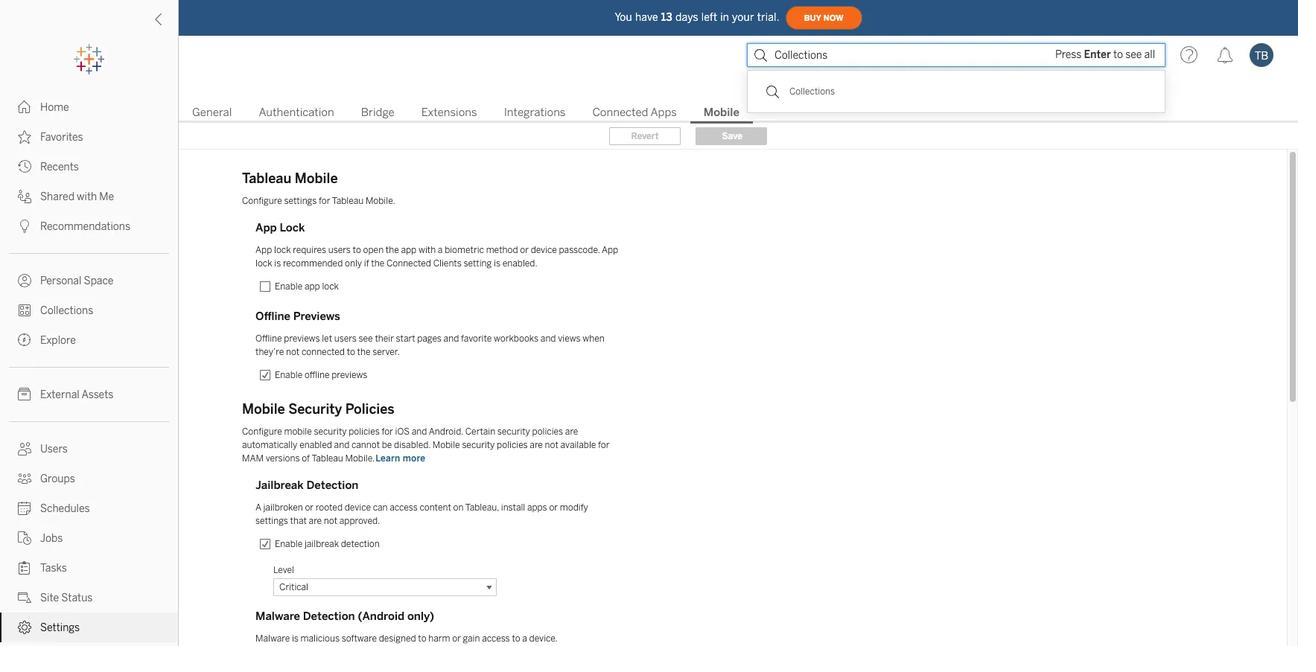 Task type: vqa. For each thing, say whether or not it's contained in the screenshot.
'of'
yes



Task type: locate. For each thing, give the bounding box(es) containing it.
1 horizontal spatial not
[[324, 516, 337, 527]]

automatically
[[242, 440, 297, 451]]

2 malware from the top
[[255, 634, 290, 644]]

malware down critical
[[255, 610, 300, 623]]

tableau up open
[[332, 196, 364, 206]]

1 horizontal spatial app
[[401, 245, 416, 255]]

tableau inside the configure mobile security policies for ios and android. certain security policies are automatically enabled and cannot be disabled. mobile security policies are not available for mam versions of tableau mobile.
[[312, 454, 343, 464]]

1 vertical spatial previews
[[332, 370, 367, 381]]

are right that
[[309, 516, 322, 527]]

are
[[565, 427, 578, 437], [530, 440, 543, 451], [309, 516, 322, 527]]

2 vertical spatial lock
[[322, 282, 339, 292]]

collections link down space in the left top of the page
[[0, 296, 178, 325]]

app right open
[[401, 245, 416, 255]]

0 vertical spatial enable
[[275, 282, 303, 292]]

by text only_f5he34f image inside personal space link
[[18, 274, 31, 287]]

malware left malicious
[[255, 634, 290, 644]]

enabled
[[299, 440, 332, 451]]

policies
[[349, 427, 380, 437], [532, 427, 563, 437], [497, 440, 528, 451]]

personal space
[[40, 275, 114, 287]]

malware for malware is malicious software designed to harm or gain access to a device.
[[255, 634, 290, 644]]

device up approved.
[[345, 503, 371, 513]]

buy
[[804, 13, 821, 23]]

mobile.
[[366, 196, 395, 206], [345, 454, 375, 464]]

0 vertical spatial malware
[[255, 610, 300, 623]]

0 horizontal spatial connected
[[386, 258, 431, 269]]

by text only_f5he34f image left favorites
[[18, 130, 31, 144]]

for down tableau mobile
[[319, 196, 330, 206]]

by text only_f5he34f image inside shared with me link
[[18, 190, 31, 203]]

to up only
[[353, 245, 361, 255]]

1 vertical spatial mobile.
[[345, 454, 375, 464]]

2 vertical spatial the
[[357, 347, 371, 357]]

by text only_f5he34f image for jobs
[[18, 532, 31, 545]]

buy now
[[804, 13, 844, 23]]

to left device.
[[512, 634, 520, 644]]

device up the enabled.
[[531, 245, 557, 255]]

detection up rooted
[[306, 479, 359, 492]]

0 vertical spatial previews
[[284, 334, 320, 344]]

5 by text only_f5he34f image from the top
[[18, 472, 31, 486]]

security
[[314, 427, 347, 437], [497, 427, 530, 437], [462, 440, 495, 451]]

by text only_f5he34f image left personal
[[18, 274, 31, 287]]

by text only_f5he34f image inside home link
[[18, 101, 31, 114]]

a
[[255, 503, 261, 513]]

1 offline from the top
[[255, 310, 290, 323]]

by text only_f5he34f image
[[18, 130, 31, 144], [18, 160, 31, 174], [18, 190, 31, 203], [18, 274, 31, 287], [18, 304, 31, 317], [18, 334, 31, 347], [18, 562, 31, 575], [18, 621, 31, 635]]

1 vertical spatial connected
[[386, 258, 431, 269]]

2 by text only_f5he34f image from the top
[[18, 160, 31, 174]]

2 horizontal spatial policies
[[532, 427, 563, 437]]

by text only_f5he34f image inside schedules link
[[18, 502, 31, 515]]

by text only_f5he34f image up explore link
[[18, 304, 31, 317]]

with left me
[[77, 191, 97, 203]]

by text only_f5he34f image inside collections link
[[18, 304, 31, 317]]

offline
[[255, 310, 290, 323], [255, 334, 282, 344]]

0 horizontal spatial a
[[438, 245, 443, 255]]

settings
[[284, 196, 317, 206], [255, 516, 288, 527]]

or up the enabled.
[[520, 245, 529, 255]]

by text only_f5he34f image for personal space
[[18, 274, 31, 287]]

learn more
[[376, 454, 425, 464]]

app down app lock
[[255, 245, 272, 255]]

is down method
[[494, 258, 500, 269]]

not right they're
[[286, 347, 300, 357]]

0 vertical spatial configure
[[242, 196, 282, 206]]

users
[[40, 443, 68, 456]]

0 horizontal spatial app
[[305, 282, 320, 292]]

users inside app lock requires users to open the app with a biometric method or device passcode. app lock is recommended only if the connected clients setting is enabled.
[[328, 245, 351, 255]]

tableau down the enabled
[[312, 454, 343, 464]]

app
[[401, 245, 416, 255], [305, 282, 320, 292]]

0 vertical spatial a
[[438, 245, 443, 255]]

have
[[635, 11, 658, 23]]

1 horizontal spatial collections
[[789, 86, 835, 97]]

0 horizontal spatial the
[[357, 347, 371, 357]]

a
[[438, 245, 443, 255], [522, 634, 527, 644]]

by text only_f5he34f image for explore
[[18, 334, 31, 347]]

security right certain
[[497, 427, 530, 437]]

when
[[583, 334, 605, 344]]

by text only_f5he34f image left groups
[[18, 472, 31, 486]]

by text only_f5he34f image inside favorites link
[[18, 130, 31, 144]]

configure up app lock
[[242, 196, 282, 206]]

1 vertical spatial settings
[[255, 516, 288, 527]]

not left available on the left
[[545, 440, 558, 451]]

1 vertical spatial offline
[[255, 334, 282, 344]]

by text only_f5he34f image left site
[[18, 591, 31, 605]]

by text only_f5he34f image left recommendations
[[18, 220, 31, 233]]

for right available on the left
[[598, 440, 610, 451]]

mobile up the configure settings for tableau mobile.
[[295, 171, 338, 187]]

jobs
[[40, 532, 63, 545]]

their
[[375, 334, 394, 344]]

1 vertical spatial configure
[[242, 427, 282, 437]]

policies up available on the left
[[532, 427, 563, 437]]

navigation panel element
[[0, 45, 178, 643]]

enable up offline previews
[[275, 282, 303, 292]]

1 vertical spatial with
[[418, 245, 436, 255]]

only)
[[407, 610, 434, 623]]

1 horizontal spatial is
[[292, 634, 299, 644]]

0 horizontal spatial with
[[77, 191, 97, 203]]

0 horizontal spatial are
[[309, 516, 322, 527]]

1 vertical spatial users
[[334, 334, 357, 344]]

by text only_f5he34f image left recents
[[18, 160, 31, 174]]

or up that
[[305, 503, 314, 513]]

1 horizontal spatial lock
[[274, 245, 291, 255]]

configure settings for tableau mobile.
[[242, 196, 395, 206]]

by text only_f5he34f image inside users link
[[18, 442, 31, 456]]

7 by text only_f5he34f image from the top
[[18, 532, 31, 545]]

detection up malicious
[[303, 610, 355, 623]]

1 enable from the top
[[275, 282, 303, 292]]

0 vertical spatial not
[[286, 347, 300, 357]]

collections link down search for views, metrics, workbooks, and more text box
[[760, 80, 1153, 104]]

connected up revert
[[592, 106, 648, 119]]

0 vertical spatial users
[[328, 245, 351, 255]]

main navigation. press the up and down arrow keys to access links. element
[[0, 92, 178, 643]]

biometric
[[445, 245, 484, 255]]

mobile right apps
[[704, 106, 739, 119]]

mobile inside sub-spaces tab list
[[704, 106, 739, 119]]

0 vertical spatial are
[[565, 427, 578, 437]]

by text only_f5he34f image inside recents link
[[18, 160, 31, 174]]

setting
[[464, 258, 492, 269]]

1 vertical spatial app
[[305, 282, 320, 292]]

0 vertical spatial collections
[[789, 86, 835, 97]]

connected left clients
[[386, 258, 431, 269]]

by text only_f5he34f image for groups
[[18, 472, 31, 486]]

by text only_f5he34f image for home
[[18, 101, 31, 114]]

2 configure from the top
[[242, 427, 282, 437]]

is
[[274, 258, 281, 269], [494, 258, 500, 269], [292, 634, 299, 644]]

that
[[290, 516, 307, 527]]

device
[[531, 245, 557, 255], [345, 503, 371, 513]]

revert
[[631, 131, 659, 142]]

a inside app lock requires users to open the app with a biometric method or device passcode. app lock is recommended only if the connected clients setting is enabled.
[[438, 245, 443, 255]]

or right the apps
[[549, 503, 558, 513]]

recents link
[[0, 152, 178, 182]]

mam
[[242, 454, 264, 464]]

2 by text only_f5he34f image from the top
[[18, 220, 31, 233]]

views
[[558, 334, 581, 344]]

8 by text only_f5he34f image from the top
[[18, 621, 31, 635]]

navigation
[[179, 101, 1298, 124]]

previews
[[284, 334, 320, 344], [332, 370, 367, 381]]

by text only_f5he34f image inside groups link
[[18, 472, 31, 486]]

and up disabled.
[[412, 427, 427, 437]]

0 vertical spatial with
[[77, 191, 97, 203]]

jailbreak
[[305, 539, 339, 550]]

site status link
[[0, 583, 178, 613]]

by text only_f5he34f image inside recommendations link
[[18, 220, 31, 233]]

by text only_f5he34f image inside settings link
[[18, 621, 31, 635]]

0 horizontal spatial access
[[390, 503, 418, 513]]

2 horizontal spatial lock
[[322, 282, 339, 292]]

security down certain
[[462, 440, 495, 451]]

by text only_f5he34f image
[[18, 101, 31, 114], [18, 220, 31, 233], [18, 388, 31, 401], [18, 442, 31, 456], [18, 472, 31, 486], [18, 502, 31, 515], [18, 532, 31, 545], [18, 591, 31, 605]]

1 vertical spatial detection
[[303, 610, 355, 623]]

mobile. inside the configure mobile security policies for ios and android. certain security policies are automatically enabled and cannot be disabled. mobile security policies are not available for mam versions of tableau mobile.
[[345, 454, 375, 464]]

by text only_f5he34f image inside jobs link
[[18, 532, 31, 545]]

1 horizontal spatial access
[[482, 634, 510, 644]]

1 vertical spatial lock
[[255, 258, 272, 269]]

2 vertical spatial are
[[309, 516, 322, 527]]

1 vertical spatial device
[[345, 503, 371, 513]]

1 horizontal spatial are
[[530, 440, 543, 451]]

8 by text only_f5he34f image from the top
[[18, 591, 31, 605]]

more
[[403, 454, 425, 464]]

1 configure from the top
[[242, 196, 282, 206]]

2 horizontal spatial the
[[386, 245, 399, 255]]

by text only_f5he34f image left shared
[[18, 190, 31, 203]]

is left recommended
[[274, 258, 281, 269]]

1 by text only_f5he34f image from the top
[[18, 130, 31, 144]]

by text only_f5he34f image left 'jobs'
[[18, 532, 31, 545]]

0 horizontal spatial not
[[286, 347, 300, 357]]

groups
[[40, 473, 75, 486]]

mobile
[[704, 106, 739, 119], [295, 171, 338, 187], [242, 401, 285, 418], [433, 440, 460, 451]]

on
[[453, 503, 464, 513]]

by text only_f5he34f image left tasks
[[18, 562, 31, 575]]

offline inside offline previews let users see their start pages and favorite workbooks and views when they're not connected to the server.
[[255, 334, 282, 344]]

0 vertical spatial app
[[401, 245, 416, 255]]

0 horizontal spatial device
[[345, 503, 371, 513]]

1 horizontal spatial collections link
[[760, 80, 1153, 104]]

certain
[[465, 427, 495, 437]]

3 enable from the top
[[275, 539, 303, 550]]

by text only_f5he34f image left home
[[18, 101, 31, 114]]

2 horizontal spatial security
[[497, 427, 530, 437]]

0 vertical spatial access
[[390, 503, 418, 513]]

users for app lock
[[328, 245, 351, 255]]

1 horizontal spatial for
[[382, 427, 393, 437]]

4 by text only_f5he34f image from the top
[[18, 274, 31, 287]]

the down see
[[357, 347, 371, 357]]

0 vertical spatial lock
[[274, 245, 291, 255]]

access right 'gain'
[[482, 634, 510, 644]]

1 horizontal spatial device
[[531, 245, 557, 255]]

previews right offline at bottom
[[332, 370, 367, 381]]

3 by text only_f5he34f image from the top
[[18, 388, 31, 401]]

app inside app lock requires users to open the app with a biometric method or device passcode. app lock is recommended only if the connected clients setting is enabled.
[[401, 245, 416, 255]]

2 vertical spatial tableau
[[312, 454, 343, 464]]

app lock
[[255, 221, 305, 235]]

for up be
[[382, 427, 393, 437]]

tableau up app lock
[[242, 171, 291, 187]]

2 vertical spatial enable
[[275, 539, 303, 550]]

configure for mobile security policies
[[242, 427, 282, 437]]

0 vertical spatial tableau
[[242, 171, 291, 187]]

access
[[390, 503, 418, 513], [482, 634, 510, 644]]

2 enable from the top
[[275, 370, 303, 381]]

to inside offline previews let users see their start pages and favorite workbooks and views when they're not connected to the server.
[[347, 347, 355, 357]]

collections down personal
[[40, 305, 93, 317]]

access right can
[[390, 503, 418, 513]]

mobile. up open
[[366, 196, 395, 206]]

pages
[[417, 334, 442, 344]]

are left available on the left
[[530, 440, 543, 451]]

0 vertical spatial settings
[[284, 196, 317, 206]]

6 by text only_f5he34f image from the top
[[18, 502, 31, 515]]

by text only_f5he34f image left explore
[[18, 334, 31, 347]]

configure up automatically
[[242, 427, 282, 437]]

configure inside the configure mobile security policies for ios and android. certain security policies are automatically enabled and cannot be disabled. mobile security policies are not available for mam versions of tableau mobile.
[[242, 427, 282, 437]]

collections down buy at right top
[[789, 86, 835, 97]]

device.
[[529, 634, 558, 644]]

the right if
[[371, 258, 384, 269]]

0 horizontal spatial for
[[319, 196, 330, 206]]

by text only_f5he34f image for recommendations
[[18, 220, 31, 233]]

enable
[[275, 282, 303, 292], [275, 370, 303, 381], [275, 539, 303, 550]]

malicious
[[301, 634, 340, 644]]

mobile
[[284, 427, 312, 437]]

1 by text only_f5he34f image from the top
[[18, 101, 31, 114]]

2 horizontal spatial for
[[598, 440, 610, 451]]

1 malware from the top
[[255, 610, 300, 623]]

jailbreak detection
[[255, 479, 359, 492]]

a up clients
[[438, 245, 443, 255]]

6 by text only_f5he34f image from the top
[[18, 334, 31, 347]]

13
[[661, 11, 672, 23]]

general
[[192, 106, 232, 119]]

are up available on the left
[[565, 427, 578, 437]]

3 by text only_f5he34f image from the top
[[18, 190, 31, 203]]

install
[[501, 503, 525, 513]]

enable left offline at bottom
[[275, 370, 303, 381]]

the
[[386, 245, 399, 255], [371, 258, 384, 269], [357, 347, 371, 357]]

0 vertical spatial offline
[[255, 310, 290, 323]]

the right open
[[386, 245, 399, 255]]

policies up "cannot"
[[349, 427, 380, 437]]

left
[[701, 11, 717, 23]]

settings down jailbroken on the left of page
[[255, 516, 288, 527]]

and left "cannot"
[[334, 440, 349, 451]]

to
[[353, 245, 361, 255], [347, 347, 355, 357], [418, 634, 426, 644], [512, 634, 520, 644]]

enable down that
[[275, 539, 303, 550]]

and
[[444, 334, 459, 344], [541, 334, 556, 344], [412, 427, 427, 437], [334, 440, 349, 451]]

device inside a jailbroken or rooted device can access content on tableau, install apps or modify settings that are not approved.
[[345, 503, 371, 513]]

1 vertical spatial enable
[[275, 370, 303, 381]]

by text only_f5he34f image inside external assets link
[[18, 388, 31, 401]]

trial.
[[757, 11, 779, 23]]

collections inside main navigation. press the up and down arrow keys to access links. element
[[40, 305, 93, 317]]

by text only_f5he34f image left users
[[18, 442, 31, 456]]

detection for malware
[[303, 610, 355, 623]]

1 vertical spatial tableau
[[332, 196, 364, 206]]

app left the 'lock'
[[255, 221, 277, 235]]

2 horizontal spatial not
[[545, 440, 558, 451]]

1 vertical spatial a
[[522, 634, 527, 644]]

0 vertical spatial detection
[[306, 479, 359, 492]]

0 vertical spatial connected
[[592, 106, 648, 119]]

is left malicious
[[292, 634, 299, 644]]

policies up install
[[497, 440, 528, 451]]

software
[[342, 634, 377, 644]]

by text only_f5he34f image inside the site status link
[[18, 591, 31, 605]]

offline
[[305, 370, 330, 381]]

users inside offline previews let users see their start pages and favorite workbooks and views when they're not connected to the server.
[[334, 334, 357, 344]]

recents
[[40, 161, 79, 174]]

mobile down android.
[[433, 440, 460, 451]]

enable for previews
[[275, 370, 303, 381]]

only
[[345, 258, 362, 269]]

navigation containing general
[[179, 101, 1298, 124]]

1 vertical spatial not
[[545, 440, 558, 451]]

7 by text only_f5he34f image from the top
[[18, 562, 31, 575]]

1 vertical spatial are
[[530, 440, 543, 451]]

offline previews let users see their start pages and favorite workbooks and views when they're not connected to the server.
[[255, 334, 605, 357]]

not down rooted
[[324, 516, 337, 527]]

by text only_f5he34f image left the schedules
[[18, 502, 31, 515]]

with up clients
[[418, 245, 436, 255]]

previews down offline previews
[[284, 334, 320, 344]]

users up only
[[328, 245, 351, 255]]

mobile. down "cannot"
[[345, 454, 375, 464]]

0 horizontal spatial collections
[[40, 305, 93, 317]]

home link
[[0, 92, 178, 122]]

4 by text only_f5he34f image from the top
[[18, 442, 31, 456]]

1 vertical spatial collections link
[[0, 296, 178, 325]]

connected
[[302, 347, 345, 357]]

app down recommended
[[305, 282, 320, 292]]

0 vertical spatial device
[[531, 245, 557, 255]]

0 horizontal spatial previews
[[284, 334, 320, 344]]

to right connected
[[347, 347, 355, 357]]

now
[[823, 13, 844, 23]]

collections link
[[760, 80, 1153, 104], [0, 296, 178, 325]]

in
[[720, 11, 729, 23]]

1 horizontal spatial the
[[371, 258, 384, 269]]

recommended
[[283, 258, 343, 269]]

users right the "let"
[[334, 334, 357, 344]]

enable app lock
[[275, 282, 339, 292]]

1 horizontal spatial a
[[522, 634, 527, 644]]

main content
[[179, 74, 1298, 646]]

by text only_f5he34f image left external
[[18, 388, 31, 401]]

0 vertical spatial collections link
[[760, 80, 1153, 104]]

1 horizontal spatial with
[[418, 245, 436, 255]]

recommendations link
[[0, 212, 178, 241]]

by text only_f5he34f image left settings at left
[[18, 621, 31, 635]]

5 by text only_f5he34f image from the top
[[18, 304, 31, 317]]

not
[[286, 347, 300, 357], [545, 440, 558, 451], [324, 516, 337, 527]]

2 vertical spatial for
[[598, 440, 610, 451]]

by text only_f5he34f image for shared with me
[[18, 190, 31, 203]]

2 offline from the top
[[255, 334, 282, 344]]

settings link
[[0, 613, 178, 643]]

a left device.
[[522, 634, 527, 644]]

settings down tableau mobile
[[284, 196, 317, 206]]

your
[[732, 11, 754, 23]]

app
[[255, 221, 277, 235], [255, 245, 272, 255], [602, 245, 618, 255]]

0 horizontal spatial lock
[[255, 258, 272, 269]]

1 vertical spatial malware
[[255, 634, 290, 644]]

1 horizontal spatial connected
[[592, 106, 648, 119]]

personal
[[40, 275, 81, 287]]

security up the enabled
[[314, 427, 347, 437]]

by text only_f5he34f image inside explore link
[[18, 334, 31, 347]]

2 vertical spatial not
[[324, 516, 337, 527]]

mobile inside the configure mobile security policies for ios and android. certain security policies are automatically enabled and cannot be disabled. mobile security policies are not available for mam versions of tableau mobile.
[[433, 440, 460, 451]]

by text only_f5he34f image inside the tasks link
[[18, 562, 31, 575]]

not inside the configure mobile security policies for ios and android. certain security policies are automatically enabled and cannot be disabled. mobile security policies are not available for mam versions of tableau mobile.
[[545, 440, 558, 451]]

if
[[364, 258, 369, 269]]

1 vertical spatial collections
[[40, 305, 93, 317]]



Task type: describe. For each thing, give the bounding box(es) containing it.
jailbroken
[[263, 503, 303, 513]]

they're
[[255, 347, 284, 357]]

server.
[[373, 347, 400, 357]]

home
[[40, 101, 69, 114]]

0 vertical spatial for
[[319, 196, 330, 206]]

1 vertical spatial access
[[482, 634, 510, 644]]

level critical
[[273, 565, 308, 593]]

approved.
[[339, 516, 380, 527]]

extensions
[[421, 106, 477, 119]]

offline for offline previews let users see their start pages and favorite workbooks and views when they're not connected to the server.
[[255, 334, 282, 344]]

days
[[675, 11, 698, 23]]

learn more link
[[375, 453, 426, 465]]

previews
[[293, 310, 340, 323]]

configure for tableau mobile
[[242, 196, 282, 206]]

by text only_f5he34f image for schedules
[[18, 502, 31, 515]]

app for app lock requires users to open the app with a biometric method or device passcode. app lock is recommended only if the connected clients setting is enabled.
[[255, 245, 272, 255]]

groups link
[[0, 464, 178, 494]]

previews inside offline previews let users see their start pages and favorite workbooks and views when they're not connected to the server.
[[284, 334, 320, 344]]

by text only_f5he34f image for external assets
[[18, 388, 31, 401]]

enabled.
[[502, 258, 537, 269]]

or left 'gain'
[[452, 634, 461, 644]]

favorite
[[461, 334, 492, 344]]

are inside a jailbroken or rooted device can access content on tableau, install apps or modify settings that are not approved.
[[309, 516, 322, 527]]

method
[[486, 245, 518, 255]]

mobile up automatically
[[242, 401, 285, 418]]

1 vertical spatial for
[[382, 427, 393, 437]]

detection for jailbreak
[[306, 479, 359, 492]]

0 horizontal spatial collections link
[[0, 296, 178, 325]]

device inside app lock requires users to open the app with a biometric method or device passcode. app lock is recommended only if the connected clients setting is enabled.
[[531, 245, 557, 255]]

schedules link
[[0, 494, 178, 524]]

2 horizontal spatial are
[[565, 427, 578, 437]]

0 horizontal spatial security
[[314, 427, 347, 437]]

cannot
[[351, 440, 380, 451]]

access inside a jailbroken or rooted device can access content on tableau, install apps or modify settings that are not approved.
[[390, 503, 418, 513]]

harm
[[428, 634, 450, 644]]

android.
[[429, 427, 463, 437]]

you have 13 days left in your trial.
[[615, 11, 779, 23]]

personal space link
[[0, 266, 178, 296]]

settings inside a jailbroken or rooted device can access content on tableau, install apps or modify settings that are not approved.
[[255, 516, 288, 527]]

1 horizontal spatial policies
[[497, 440, 528, 451]]

level
[[273, 565, 294, 576]]

policies
[[345, 401, 394, 418]]

not inside offline previews let users see their start pages and favorite workbooks and views when they're not connected to the server.
[[286, 347, 300, 357]]

start
[[396, 334, 415, 344]]

jailbreak
[[255, 479, 304, 492]]

jobs link
[[0, 524, 178, 553]]

rooted
[[316, 503, 343, 513]]

see
[[359, 334, 373, 344]]

schedules
[[40, 503, 90, 515]]

app right passcode.
[[602, 245, 618, 255]]

revert button
[[609, 127, 681, 145]]

users for offline previews
[[334, 334, 357, 344]]

integrations
[[504, 106, 566, 119]]

1 vertical spatial the
[[371, 258, 384, 269]]

critical
[[279, 582, 308, 593]]

and left views
[[541, 334, 556, 344]]

2 horizontal spatial is
[[494, 258, 500, 269]]

tableau,
[[465, 503, 499, 513]]

0 horizontal spatial is
[[274, 258, 281, 269]]

site
[[40, 592, 59, 605]]

by text only_f5he34f image for tasks
[[18, 562, 31, 575]]

main content containing tableau mobile
[[179, 74, 1298, 646]]

Search for views, metrics, workbooks, and more text field
[[747, 43, 1166, 67]]

clients
[[433, 258, 462, 269]]

content
[[420, 503, 451, 513]]

designed
[[379, 634, 416, 644]]

status
[[61, 592, 93, 605]]

and right pages
[[444, 334, 459, 344]]

detection
[[341, 539, 380, 550]]

by text only_f5he34f image for collections
[[18, 304, 31, 317]]

connected apps
[[592, 106, 677, 119]]

enable for lock
[[275, 282, 303, 292]]

collections for top collections link
[[789, 86, 835, 97]]

enable offline previews
[[275, 370, 367, 381]]

connected inside sub-spaces tab list
[[592, 106, 648, 119]]

settings
[[40, 622, 80, 635]]

0 horizontal spatial policies
[[349, 427, 380, 437]]

shared with me link
[[0, 182, 178, 212]]

not inside a jailbroken or rooted device can access content on tableau, install apps or modify settings that are not approved.
[[324, 516, 337, 527]]

sub-spaces tab list
[[179, 104, 1298, 124]]

bridge
[[361, 106, 395, 119]]

you
[[615, 11, 632, 23]]

the inside offline previews let users see their start pages and favorite workbooks and views when they're not connected to the server.
[[357, 347, 371, 357]]

favorites
[[40, 131, 83, 144]]

or inside app lock requires users to open the app with a biometric method or device passcode. app lock is recommended only if the connected clients setting is enabled.
[[520, 245, 529, 255]]

mobile security policies
[[242, 401, 394, 418]]

to left 'harm'
[[418, 634, 426, 644]]

buy now button
[[785, 6, 862, 30]]

me
[[99, 191, 114, 203]]

to inside app lock requires users to open the app with a biometric method or device passcode. app lock is recommended only if the connected clients setting is enabled.
[[353, 245, 361, 255]]

tasks
[[40, 562, 67, 575]]

app for app lock
[[255, 221, 277, 235]]

site status
[[40, 592, 93, 605]]

by text only_f5he34f image for settings
[[18, 621, 31, 635]]

apps
[[650, 106, 677, 119]]

open
[[363, 245, 384, 255]]

1 horizontal spatial security
[[462, 440, 495, 451]]

disabled.
[[394, 440, 431, 451]]

passcode.
[[559, 245, 600, 255]]

apps
[[527, 503, 547, 513]]

explore
[[40, 334, 76, 347]]

malware for malware detection (android only)
[[255, 610, 300, 623]]

shared
[[40, 191, 74, 203]]

of
[[302, 454, 310, 464]]

(android
[[358, 610, 405, 623]]

modify
[[560, 503, 588, 513]]

app lock requires users to open the app with a biometric method or device passcode. app lock is recommended only if the connected clients setting is enabled.
[[255, 245, 618, 269]]

0 vertical spatial mobile.
[[366, 196, 395, 206]]

by text only_f5he34f image for favorites
[[18, 130, 31, 144]]

be
[[382, 440, 392, 451]]

external assets link
[[0, 380, 178, 410]]

versions
[[266, 454, 300, 464]]

by text only_f5he34f image for recents
[[18, 160, 31, 174]]

by text only_f5he34f image for users
[[18, 442, 31, 456]]

1 horizontal spatial previews
[[332, 370, 367, 381]]

0 vertical spatial the
[[386, 245, 399, 255]]

with inside app lock requires users to open the app with a biometric method or device passcode. app lock is recommended only if the connected clients setting is enabled.
[[418, 245, 436, 255]]

collections for the leftmost collections link
[[40, 305, 93, 317]]

offline for offline previews
[[255, 310, 290, 323]]

tasks link
[[0, 553, 178, 583]]

by text only_f5he34f image for site status
[[18, 591, 31, 605]]

connected inside app lock requires users to open the app with a biometric method or device passcode. app lock is recommended only if the connected clients setting is enabled.
[[386, 258, 431, 269]]

enable jailbreak detection
[[275, 539, 380, 550]]

tableau mobile
[[242, 171, 338, 187]]

with inside main navigation. press the up and down arrow keys to access links. element
[[77, 191, 97, 203]]

offline previews
[[255, 310, 340, 323]]

favorites link
[[0, 122, 178, 152]]



